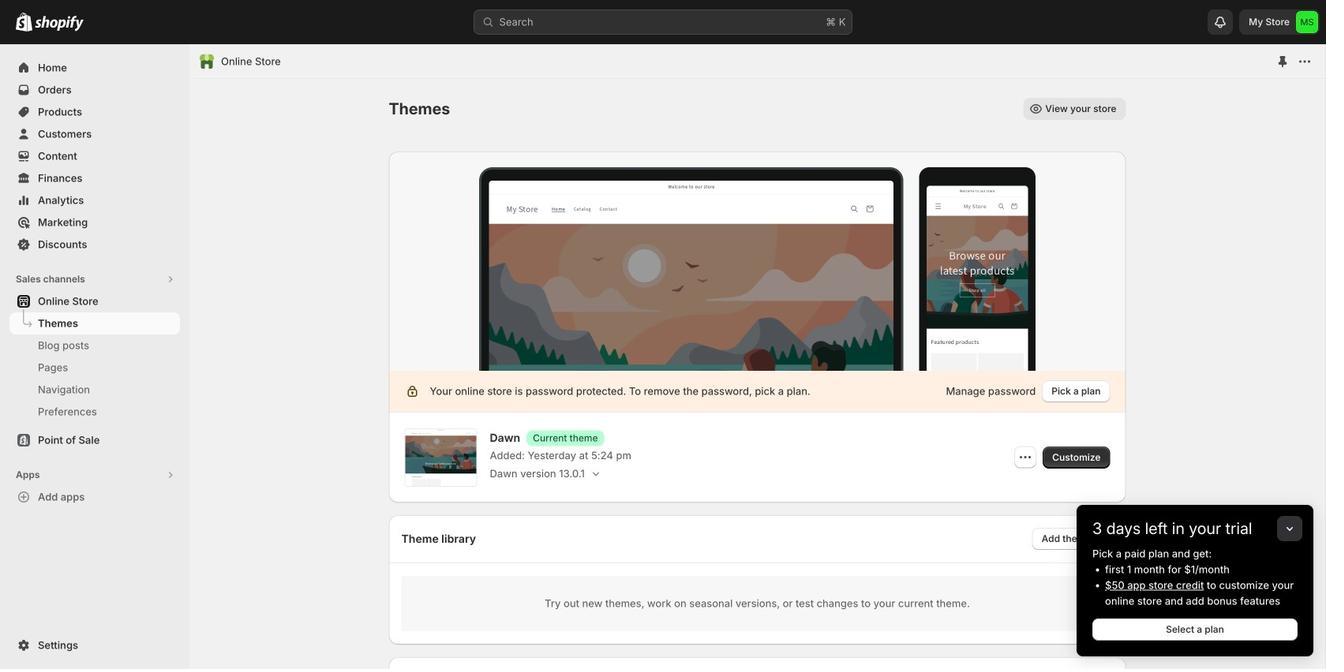 Task type: locate. For each thing, give the bounding box(es) containing it.
shopify image
[[16, 12, 32, 31]]

online store image
[[199, 54, 215, 69]]

my store image
[[1296, 11, 1318, 33]]



Task type: describe. For each thing, give the bounding box(es) containing it.
shopify image
[[35, 16, 84, 31]]



Task type: vqa. For each thing, say whether or not it's contained in the screenshot.
leftmost "Shopify" image
yes



